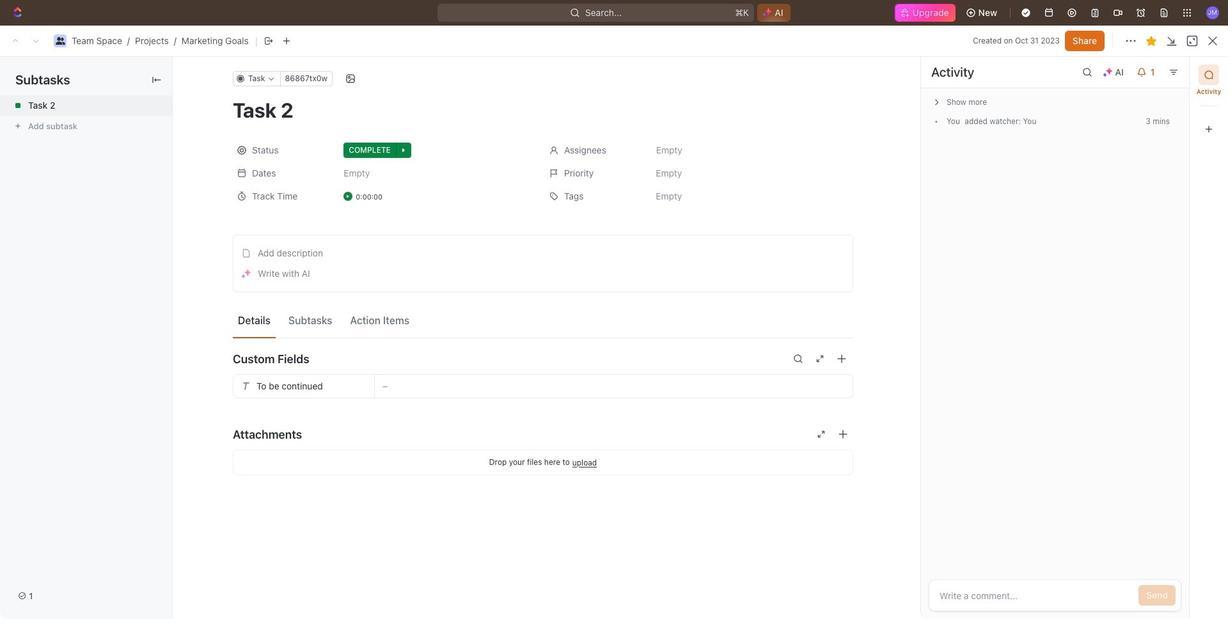 Task type: describe. For each thing, give the bounding box(es) containing it.
sidebar navigation
[[0, 54, 163, 619]]

tree inside sidebar navigation
[[5, 344, 150, 619]]



Task type: vqa. For each thing, say whether or not it's contained in the screenshot.
the '/' inside the Facebook / Instagram BUTTON
no



Task type: locate. For each thing, give the bounding box(es) containing it.
task sidebar content section
[[918, 57, 1189, 619]]

Edit task name text field
[[233, 98, 853, 122]]

tree
[[5, 344, 150, 619]]

task sidebar navigation tab list
[[1195, 65, 1223, 139]]

user group image
[[55, 37, 65, 45]]



